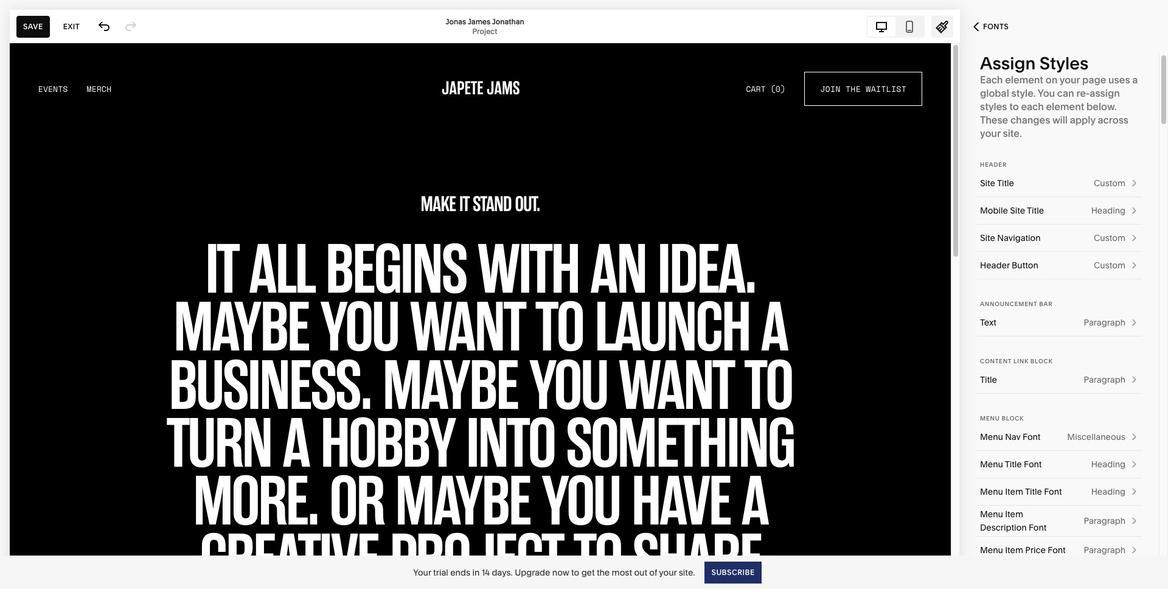 Task type: locate. For each thing, give the bounding box(es) containing it.
custom for header button
[[1094, 260, 1126, 271]]

2 vertical spatial item
[[1005, 545, 1024, 556]]

menu block
[[980, 415, 1024, 422]]

1 vertical spatial header
[[980, 260, 1010, 271]]

0 vertical spatial custom
[[1094, 178, 1126, 189]]

miscellaneous
[[1068, 431, 1126, 442]]

1 header from the top
[[980, 161, 1007, 168]]

item for title
[[1005, 486, 1024, 497]]

title
[[997, 178, 1014, 189], [1027, 205, 1044, 216], [980, 374, 997, 385], [1005, 459, 1022, 470], [1025, 486, 1042, 497]]

header left button
[[980, 260, 1010, 271]]

font right price
[[1048, 545, 1066, 556]]

1 horizontal spatial your
[[980, 127, 1001, 139]]

menu down description
[[980, 545, 1003, 556]]

2 item from the top
[[1005, 509, 1024, 520]]

2 heading from the top
[[1092, 459, 1126, 470]]

2 vertical spatial your
[[659, 567, 677, 578]]

5 menu from the top
[[980, 509, 1003, 520]]

1 vertical spatial element
[[1046, 100, 1085, 113]]

site down mobile
[[980, 232, 996, 243]]

to
[[1010, 100, 1019, 113], [572, 567, 580, 578]]

1 item from the top
[[1005, 486, 1024, 497]]

3 item from the top
[[1005, 545, 1024, 556]]

title up mobile site title
[[997, 178, 1014, 189]]

2 vertical spatial site
[[980, 232, 996, 243]]

4 paragraph from the top
[[1084, 545, 1126, 556]]

item inside menu item description font
[[1005, 509, 1024, 520]]

you
[[1038, 87, 1055, 99]]

re-
[[1077, 87, 1090, 99]]

to down 'style.'
[[1010, 100, 1019, 113]]

heading
[[1092, 205, 1126, 216], [1092, 459, 1126, 470], [1092, 486, 1126, 497]]

site. down changes
[[1003, 127, 1022, 139]]

your up can
[[1060, 74, 1080, 86]]

title down the menu title font
[[1025, 486, 1042, 497]]

header
[[980, 161, 1007, 168], [980, 260, 1010, 271]]

your down these on the top right of the page
[[980, 127, 1001, 139]]

site. right "of"
[[679, 567, 695, 578]]

uses
[[1109, 74, 1131, 86]]

font for menu item description font
[[1029, 522, 1047, 533]]

each
[[980, 74, 1003, 86]]

out
[[634, 567, 648, 578]]

days.
[[492, 567, 513, 578]]

0 vertical spatial heading
[[1092, 205, 1126, 216]]

item up description
[[1005, 509, 1024, 520]]

6 menu from the top
[[980, 545, 1003, 556]]

menu down the menu nav font
[[980, 459, 1003, 470]]

1 horizontal spatial to
[[1010, 100, 1019, 113]]

block up nav
[[1002, 415, 1024, 422]]

1 horizontal spatial site.
[[1003, 127, 1022, 139]]

item left price
[[1005, 545, 1024, 556]]

menu up description
[[980, 509, 1003, 520]]

0 vertical spatial site.
[[1003, 127, 1022, 139]]

font inside menu item description font
[[1029, 522, 1047, 533]]

1 heading from the top
[[1092, 205, 1126, 216]]

3 paragraph from the top
[[1084, 515, 1126, 526]]

2 vertical spatial custom
[[1094, 260, 1126, 271]]

content
[[980, 358, 1012, 365]]

block right link
[[1031, 358, 1053, 365]]

across
[[1098, 114, 1129, 126]]

menu inside menu item description font
[[980, 509, 1003, 520]]

bar
[[1040, 301, 1053, 307]]

font right nav
[[1023, 431, 1041, 442]]

custom
[[1094, 178, 1126, 189], [1094, 232, 1126, 243], [1094, 260, 1126, 271]]

header for header button
[[980, 260, 1010, 271]]

font for menu item title font
[[1044, 486, 1062, 497]]

most
[[612, 567, 632, 578]]

1 paragraph from the top
[[1084, 317, 1126, 328]]

0 vertical spatial header
[[980, 161, 1007, 168]]

1 menu from the top
[[980, 415, 1000, 422]]

save button
[[16, 16, 50, 37]]

4 menu from the top
[[980, 486, 1003, 497]]

0 vertical spatial element
[[1006, 74, 1044, 86]]

jonas
[[446, 17, 466, 26]]

2 custom from the top
[[1094, 232, 1126, 243]]

1 horizontal spatial element
[[1046, 100, 1085, 113]]

get
[[582, 567, 595, 578]]

item
[[1005, 486, 1024, 497], [1005, 509, 1024, 520], [1005, 545, 1024, 556]]

menu down menu block
[[980, 431, 1003, 442]]

0 vertical spatial site
[[980, 178, 996, 189]]

of
[[650, 567, 657, 578]]

a
[[1133, 74, 1138, 86]]

2 paragraph from the top
[[1084, 374, 1126, 385]]

1 vertical spatial item
[[1005, 509, 1024, 520]]

element up 'style.'
[[1006, 74, 1044, 86]]

element down can
[[1046, 100, 1085, 113]]

header up site title
[[980, 161, 1007, 168]]

page
[[1083, 74, 1107, 86]]

font up menu item description font
[[1044, 486, 1062, 497]]

1 vertical spatial heading
[[1092, 459, 1126, 470]]

site
[[980, 178, 996, 189], [1010, 205, 1026, 216], [980, 232, 996, 243]]

paragraph for menu item price font
[[1084, 545, 1126, 556]]

0 horizontal spatial element
[[1006, 74, 1044, 86]]

to left get
[[572, 567, 580, 578]]

menu item price font
[[980, 545, 1066, 556]]

site.
[[1003, 127, 1022, 139], [679, 567, 695, 578]]

0 vertical spatial block
[[1031, 358, 1053, 365]]

site right mobile
[[1010, 205, 1026, 216]]

the
[[597, 567, 610, 578]]

0 vertical spatial item
[[1005, 486, 1024, 497]]

3 menu from the top
[[980, 459, 1003, 470]]

font up price
[[1029, 522, 1047, 533]]

now
[[552, 567, 569, 578]]

1 custom from the top
[[1094, 178, 1126, 189]]

menu
[[980, 415, 1000, 422], [980, 431, 1003, 442], [980, 459, 1003, 470], [980, 486, 1003, 497], [980, 509, 1003, 520], [980, 545, 1003, 556]]

1 vertical spatial to
[[572, 567, 580, 578]]

menu down the menu title font
[[980, 486, 1003, 497]]

paragraph
[[1084, 317, 1126, 328], [1084, 374, 1126, 385], [1084, 515, 1126, 526], [1084, 545, 1126, 556]]

button
[[1012, 260, 1039, 271]]

ends
[[450, 567, 470, 578]]

description
[[980, 522, 1027, 533]]

2 menu from the top
[[980, 431, 1003, 442]]

your
[[1060, 74, 1080, 86], [980, 127, 1001, 139], [659, 567, 677, 578]]

0 horizontal spatial your
[[659, 567, 677, 578]]

site up mobile
[[980, 178, 996, 189]]

3 custom from the top
[[1094, 260, 1126, 271]]

tab list
[[868, 17, 924, 36]]

1 vertical spatial custom
[[1094, 232, 1126, 243]]

link
[[1014, 358, 1029, 365]]

fonts
[[983, 22, 1009, 31]]

0 horizontal spatial site.
[[679, 567, 695, 578]]

item down the menu title font
[[1005, 486, 1024, 497]]

0 vertical spatial to
[[1010, 100, 1019, 113]]

style.
[[1012, 87, 1036, 99]]

custom for site navigation
[[1094, 232, 1126, 243]]

font for menu item price font
[[1048, 545, 1066, 556]]

font
[[1023, 431, 1041, 442], [1024, 459, 1042, 470], [1044, 486, 1062, 497], [1029, 522, 1047, 533], [1048, 545, 1066, 556]]

assign
[[1090, 87, 1120, 99]]

below.
[[1087, 100, 1117, 113]]

trial
[[433, 567, 448, 578]]

1 vertical spatial your
[[980, 127, 1001, 139]]

2 vertical spatial heading
[[1092, 486, 1126, 497]]

2 header from the top
[[980, 260, 1010, 271]]

0 horizontal spatial block
[[1002, 415, 1024, 422]]

menu up the menu nav font
[[980, 415, 1000, 422]]

site for title
[[980, 178, 996, 189]]

block
[[1031, 358, 1053, 365], [1002, 415, 1024, 422]]

menu item description font
[[980, 509, 1047, 533]]

exit button
[[56, 16, 87, 37]]

on
[[1046, 74, 1058, 86]]

element
[[1006, 74, 1044, 86], [1046, 100, 1085, 113]]

will
[[1053, 114, 1068, 126]]

2 horizontal spatial your
[[1060, 74, 1080, 86]]

your right "of"
[[659, 567, 677, 578]]

can
[[1058, 87, 1075, 99]]

site navigation
[[980, 232, 1041, 243]]



Task type: vqa. For each thing, say whether or not it's contained in the screenshot.
Manage related to Manage Categories
no



Task type: describe. For each thing, give the bounding box(es) containing it.
menu for menu nav font
[[980, 431, 1003, 442]]

1 vertical spatial site.
[[679, 567, 695, 578]]

item for description
[[1005, 509, 1024, 520]]

1 vertical spatial site
[[1010, 205, 1026, 216]]

font up "menu item title font"
[[1024, 459, 1042, 470]]

in
[[473, 567, 480, 578]]

item for price
[[1005, 545, 1024, 556]]

subscribe
[[712, 568, 755, 577]]

0 vertical spatial your
[[1060, 74, 1080, 86]]

your
[[413, 567, 431, 578]]

heading for miscellaneous
[[1092, 459, 1126, 470]]

title down nav
[[1005, 459, 1022, 470]]

project
[[473, 26, 497, 36]]

styles
[[980, 100, 1007, 113]]

announcement bar
[[980, 301, 1053, 307]]

title up navigation
[[1027, 205, 1044, 216]]

to inside assign styles each element on your page uses a global style. you can re-assign styles to each element below. these changes will apply across your site.
[[1010, 100, 1019, 113]]

header for header
[[980, 161, 1007, 168]]

header button
[[980, 260, 1039, 271]]

menu item title font
[[980, 486, 1062, 497]]

menu title font
[[980, 459, 1042, 470]]

your trial ends in 14 days. upgrade now to get the most out of your site.
[[413, 567, 695, 578]]

save
[[23, 22, 43, 31]]

menu for menu item price font
[[980, 545, 1003, 556]]

site. inside assign styles each element on your page uses a global style. you can re-assign styles to each element below. these changes will apply across your site.
[[1003, 127, 1022, 139]]

mobile site title
[[980, 205, 1044, 216]]

3 heading from the top
[[1092, 486, 1126, 497]]

apply
[[1070, 114, 1096, 126]]

text
[[980, 317, 997, 328]]

assign styles each element on your page uses a global style. you can re-assign styles to each element below. these changes will apply across your site.
[[980, 53, 1138, 139]]

custom for site title
[[1094, 178, 1126, 189]]

fonts button
[[960, 13, 1023, 40]]

paragraph for title
[[1084, 374, 1126, 385]]

mobile
[[980, 205, 1008, 216]]

heading for custom
[[1092, 205, 1126, 216]]

menu for menu item title font
[[980, 486, 1003, 497]]

these
[[980, 114, 1009, 126]]

each
[[1021, 100, 1044, 113]]

jonathan
[[492, 17, 524, 26]]

site title
[[980, 178, 1014, 189]]

14
[[482, 567, 490, 578]]

1 horizontal spatial block
[[1031, 358, 1053, 365]]

1 vertical spatial block
[[1002, 415, 1024, 422]]

nav
[[1005, 431, 1021, 442]]

exit
[[63, 22, 80, 31]]

global
[[980, 87, 1010, 99]]

menu for menu block
[[980, 415, 1000, 422]]

announcement
[[980, 301, 1038, 307]]

menu for menu title font
[[980, 459, 1003, 470]]

styles
[[1040, 53, 1089, 74]]

changes
[[1011, 114, 1051, 126]]

subscribe button
[[705, 561, 762, 583]]

price
[[1026, 545, 1046, 556]]

title down content
[[980, 374, 997, 385]]

upgrade
[[515, 567, 550, 578]]

navigation
[[998, 232, 1041, 243]]

site for navigation
[[980, 232, 996, 243]]

james
[[468, 17, 491, 26]]

menu for menu item description font
[[980, 509, 1003, 520]]

assign
[[980, 53, 1036, 74]]

menu nav font
[[980, 431, 1041, 442]]

jonas james jonathan project
[[446, 17, 524, 36]]

0 horizontal spatial to
[[572, 567, 580, 578]]

paragraph for menu item description font
[[1084, 515, 1126, 526]]

paragraph for text
[[1084, 317, 1126, 328]]

content link block
[[980, 358, 1053, 365]]



